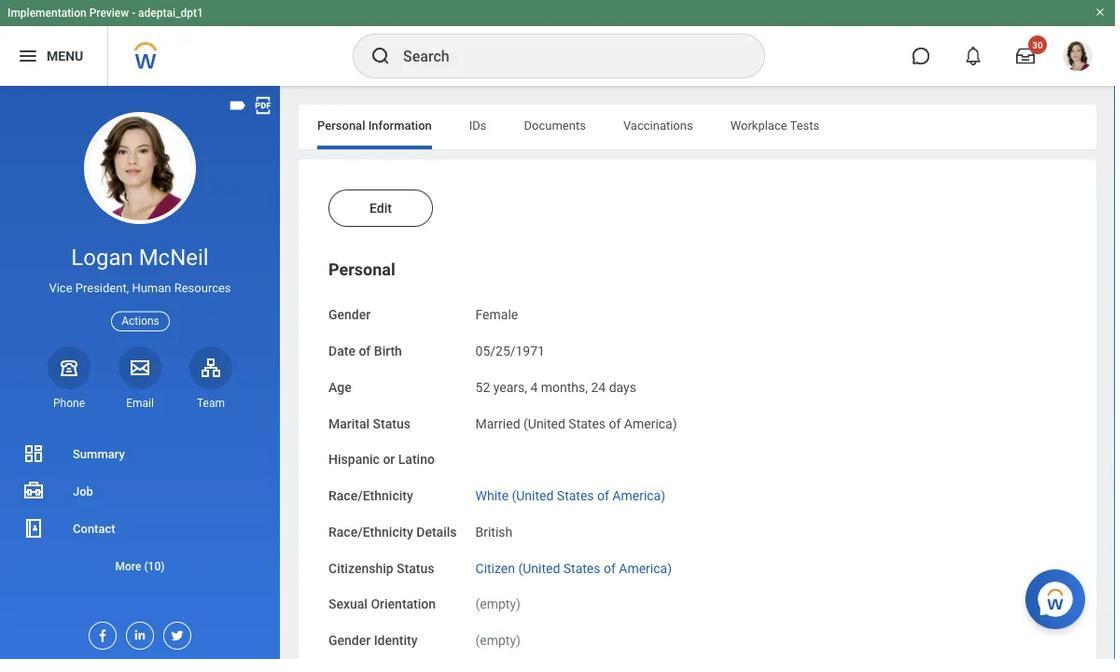 Task type: describe. For each thing, give the bounding box(es) containing it.
logan
[[71, 244, 133, 271]]

email logan mcneil element
[[119, 396, 161, 411]]

of for white (united states of america)
[[597, 488, 609, 503]]

or
[[383, 452, 395, 467]]

vice
[[49, 281, 72, 295]]

mail image
[[129, 356, 151, 379]]

summary image
[[22, 442, 45, 465]]

workplace tests
[[731, 118, 820, 132]]

states for white
[[557, 488, 594, 503]]

profile logan mcneil image
[[1063, 41, 1093, 75]]

Search Workday  search field
[[403, 35, 726, 77]]

months,
[[541, 379, 588, 395]]

ids
[[469, 118, 487, 132]]

citizen (united states of america) link
[[476, 557, 672, 576]]

justify image
[[17, 45, 39, 67]]

job
[[73, 484, 93, 498]]

days
[[609, 379, 637, 395]]

05/25/1971
[[476, 343, 545, 359]]

search image
[[370, 45, 392, 67]]

logan mcneil
[[71, 244, 209, 271]]

phone
[[53, 397, 85, 410]]

status for citizenship status
[[397, 560, 435, 576]]

24
[[591, 379, 606, 395]]

job link
[[0, 472, 280, 510]]

citizenship status
[[329, 560, 435, 576]]

close environment banner image
[[1095, 7, 1106, 18]]

adeptai_dpt1
[[138, 7, 203, 20]]

gender for gender identity
[[329, 633, 371, 648]]

vaccinations
[[623, 118, 693, 132]]

view printable version (pdf) image
[[253, 95, 274, 116]]

hispanic or latino
[[329, 452, 435, 467]]

latino
[[398, 452, 435, 467]]

(united for citizen
[[519, 560, 560, 576]]

more (10) button
[[0, 547, 280, 584]]

states for married
[[569, 416, 606, 431]]

of for married (united states of america)
[[609, 416, 621, 431]]

(empty) for gender identity
[[476, 633, 521, 648]]

contact link
[[0, 510, 280, 547]]

4
[[531, 379, 538, 395]]

female
[[476, 307, 518, 323]]

navigation pane region
[[0, 86, 280, 659]]

citizenship
[[329, 560, 394, 576]]

menu banner
[[0, 0, 1116, 86]]

summary
[[73, 447, 125, 461]]

date of birth
[[329, 343, 402, 359]]

british
[[476, 524, 513, 540]]

states for citizen
[[564, 560, 601, 576]]

white
[[476, 488, 509, 503]]

30 button
[[1005, 35, 1047, 77]]

british element
[[476, 520, 513, 540]]

sexual orientation
[[329, 597, 436, 612]]

america) for citizen (united states of america)
[[619, 560, 672, 576]]

view team image
[[200, 356, 222, 379]]

twitter image
[[164, 623, 185, 643]]

personal for personal information
[[317, 118, 365, 132]]

married
[[476, 416, 520, 431]]

information
[[368, 118, 432, 132]]

race/ethnicity details
[[329, 524, 457, 540]]

contact image
[[22, 517, 45, 540]]

personal information
[[317, 118, 432, 132]]

marital
[[329, 416, 370, 431]]

tests
[[790, 118, 820, 132]]

citizen (united states of america)
[[476, 560, 672, 576]]

inbox large image
[[1017, 47, 1035, 65]]

team logan mcneil element
[[190, 396, 232, 411]]

of right "date"
[[359, 343, 371, 359]]



Task type: locate. For each thing, give the bounding box(es) containing it.
tab list
[[299, 105, 1097, 149]]

actions button
[[111, 311, 170, 331]]

gender down sexual
[[329, 633, 371, 648]]

states inside marital status element
[[569, 416, 606, 431]]

0 vertical spatial america)
[[624, 416, 677, 431]]

email
[[126, 397, 154, 410]]

-
[[132, 7, 135, 20]]

identity
[[374, 633, 418, 648]]

date
[[329, 343, 356, 359]]

52
[[476, 379, 490, 395]]

sexual
[[329, 597, 368, 612]]

0 vertical spatial status
[[373, 416, 411, 431]]

personal group
[[329, 259, 1067, 659]]

2 vertical spatial america)
[[619, 560, 672, 576]]

phone image
[[56, 356, 82, 379]]

personal left information
[[317, 118, 365, 132]]

white (united states of america) link
[[476, 484, 666, 503]]

race/ethnicity for race/ethnicity
[[329, 488, 413, 503]]

states up "citizen (united states of america)" "link"
[[557, 488, 594, 503]]

america) inside "citizen (united states of america)" "link"
[[619, 560, 672, 576]]

notifications large image
[[964, 47, 983, 65]]

of up "citizen (united states of america)" "link"
[[597, 488, 609, 503]]

tab list containing personal information
[[299, 105, 1097, 149]]

race/ethnicity
[[329, 488, 413, 503], [329, 524, 413, 540]]

america) inside white (united states of america) link
[[613, 488, 666, 503]]

gender for gender
[[329, 307, 371, 323]]

preview
[[89, 7, 129, 20]]

personal button
[[329, 260, 396, 280]]

of
[[359, 343, 371, 359], [609, 416, 621, 431], [597, 488, 609, 503], [604, 560, 616, 576]]

states inside "link"
[[564, 560, 601, 576]]

(united right white on the bottom of page
[[512, 488, 554, 503]]

birth
[[374, 343, 402, 359]]

personal
[[317, 118, 365, 132], [329, 260, 396, 280]]

30
[[1033, 39, 1043, 50]]

gender
[[329, 307, 371, 323], [329, 633, 371, 648]]

of inside marital status element
[[609, 416, 621, 431]]

marital status element
[[476, 404, 677, 432]]

1 vertical spatial gender
[[329, 633, 371, 648]]

0 vertical spatial (empty)
[[476, 597, 521, 612]]

america)
[[624, 416, 677, 431], [613, 488, 666, 503], [619, 560, 672, 576]]

2 (empty) from the top
[[476, 633, 521, 648]]

america) inside marital status element
[[624, 416, 677, 431]]

(united for white
[[512, 488, 554, 503]]

2 vertical spatial states
[[564, 560, 601, 576]]

contact
[[73, 521, 115, 535]]

citizen
[[476, 560, 515, 576]]

america) for white (united states of america)
[[613, 488, 666, 503]]

0 vertical spatial states
[[569, 416, 606, 431]]

age
[[329, 379, 352, 395]]

(united inside "link"
[[519, 560, 560, 576]]

phone logan mcneil element
[[48, 396, 91, 411]]

status for marital status
[[373, 416, 411, 431]]

states
[[569, 416, 606, 431], [557, 488, 594, 503], [564, 560, 601, 576]]

more (10) button
[[0, 555, 280, 577]]

(empty)
[[476, 597, 521, 612], [476, 633, 521, 648]]

edit
[[370, 200, 392, 216]]

mcneil
[[139, 244, 209, 271]]

vice president, human resources
[[49, 281, 231, 295]]

1 vertical spatial states
[[557, 488, 594, 503]]

date of birth element
[[476, 332, 545, 360]]

0 vertical spatial gender
[[329, 307, 371, 323]]

2 gender from the top
[[329, 633, 371, 648]]

1 (empty) from the top
[[476, 597, 521, 612]]

of down white (united states of america)
[[604, 560, 616, 576]]

phone button
[[48, 346, 91, 411]]

status up orientation
[[397, 560, 435, 576]]

summary link
[[0, 435, 280, 472]]

1 gender from the top
[[329, 307, 371, 323]]

states down 24
[[569, 416, 606, 431]]

2 race/ethnicity from the top
[[329, 524, 413, 540]]

job image
[[22, 480, 45, 502]]

gender identity
[[329, 633, 418, 648]]

of down days
[[609, 416, 621, 431]]

1 vertical spatial america)
[[613, 488, 666, 503]]

implementation preview -   adeptai_dpt1
[[7, 7, 203, 20]]

facebook image
[[90, 623, 110, 643]]

email button
[[119, 346, 161, 411]]

years,
[[494, 379, 527, 395]]

menu
[[47, 48, 83, 64]]

hispanic
[[329, 452, 380, 467]]

team link
[[190, 346, 232, 411]]

actions
[[122, 315, 159, 328]]

2 vertical spatial (united
[[519, 560, 560, 576]]

1 vertical spatial (empty)
[[476, 633, 521, 648]]

(united right citizen
[[519, 560, 560, 576]]

implementation
[[7, 7, 87, 20]]

president,
[[75, 281, 129, 295]]

married (united states of america)
[[476, 416, 677, 431]]

more (10)
[[115, 560, 165, 573]]

status up or
[[373, 416, 411, 431]]

personal inside personal group
[[329, 260, 396, 280]]

gender up "date"
[[329, 307, 371, 323]]

(united for married
[[524, 416, 566, 431]]

workplace
[[731, 118, 788, 132]]

personal for personal
[[329, 260, 396, 280]]

1 vertical spatial personal
[[329, 260, 396, 280]]

white (united states of america)
[[476, 488, 666, 503]]

age element
[[476, 368, 637, 396]]

0 vertical spatial (united
[[524, 416, 566, 431]]

linkedin image
[[127, 623, 147, 642]]

states down white (united states of america)
[[564, 560, 601, 576]]

resources
[[174, 281, 231, 295]]

marital status
[[329, 416, 411, 431]]

1 vertical spatial status
[[397, 560, 435, 576]]

(10)
[[144, 560, 165, 573]]

0 vertical spatial race/ethnicity
[[329, 488, 413, 503]]

team
[[197, 397, 225, 410]]

1 vertical spatial race/ethnicity
[[329, 524, 413, 540]]

edit button
[[329, 190, 433, 227]]

personal down the edit button
[[329, 260, 396, 280]]

list
[[0, 435, 280, 584]]

of for citizen (united states of america)
[[604, 560, 616, 576]]

(united down 4
[[524, 416, 566, 431]]

more
[[115, 560, 141, 573]]

menu button
[[0, 26, 108, 86]]

orientation
[[371, 597, 436, 612]]

details
[[417, 524, 457, 540]]

female element
[[476, 303, 518, 323]]

0 vertical spatial personal
[[317, 118, 365, 132]]

race/ethnicity up the citizenship
[[329, 524, 413, 540]]

(united inside marital status element
[[524, 416, 566, 431]]

1 race/ethnicity from the top
[[329, 488, 413, 503]]

race/ethnicity for race/ethnicity details
[[329, 524, 413, 540]]

of inside "link"
[[604, 560, 616, 576]]

52 years, 4 months, 24 days
[[476, 379, 637, 395]]

(empty) for sexual orientation
[[476, 597, 521, 612]]

tag image
[[228, 95, 248, 116]]

status
[[373, 416, 411, 431], [397, 560, 435, 576]]

1 vertical spatial (united
[[512, 488, 554, 503]]

documents
[[524, 118, 586, 132]]

america) for married (united states of america)
[[624, 416, 677, 431]]

human
[[132, 281, 171, 295]]

list containing summary
[[0, 435, 280, 584]]

race/ethnicity down hispanic or latino
[[329, 488, 413, 503]]

(united
[[524, 416, 566, 431], [512, 488, 554, 503], [519, 560, 560, 576]]



Task type: vqa. For each thing, say whether or not it's contained in the screenshot.
Age element
yes



